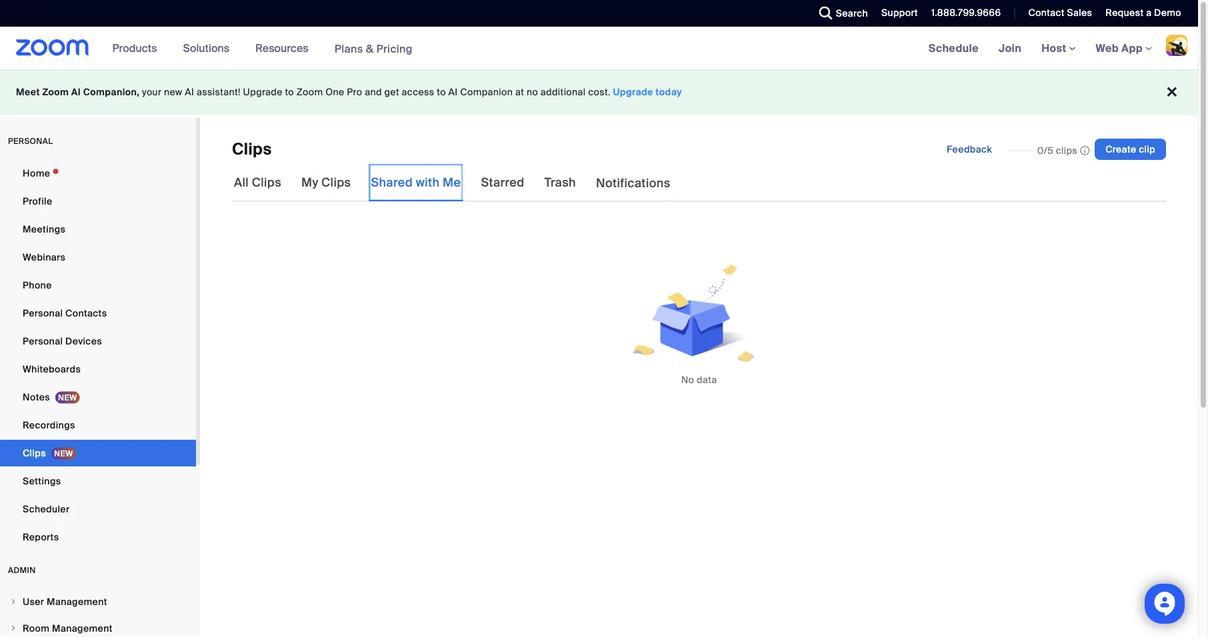 Task type: describe. For each thing, give the bounding box(es) containing it.
me
[[443, 175, 461, 190]]

0/5 clips application
[[1008, 144, 1090, 157]]

solutions
[[183, 41, 229, 55]]

pro
[[347, 86, 362, 98]]

trash
[[544, 175, 576, 190]]

resources button
[[255, 27, 314, 69]]

trash tab
[[542, 164, 578, 201]]

personal devices
[[23, 335, 102, 347]]

webinars
[[23, 251, 65, 263]]

new
[[164, 86, 182, 98]]

meet
[[16, 86, 40, 98]]

app
[[1122, 41, 1143, 55]]

personal devices link
[[0, 328, 196, 355]]

meetings
[[23, 223, 66, 235]]

personal contacts
[[23, 307, 107, 319]]

pricing
[[376, 42, 413, 56]]

personal contacts link
[[0, 300, 196, 327]]

no data
[[681, 374, 717, 386]]

starred
[[481, 175, 524, 190]]

your
[[142, 86, 162, 98]]

admin menu menu
[[0, 589, 196, 637]]

personal
[[8, 136, 53, 146]]

right image
[[9, 625, 17, 633]]

1.888.799.9666
[[931, 7, 1001, 19]]

shared with me tab
[[369, 164, 463, 201]]

data
[[697, 374, 717, 386]]

phone link
[[0, 272, 196, 299]]

my
[[301, 175, 318, 190]]

home
[[23, 167, 50, 179]]

room management menu item
[[0, 616, 196, 637]]

resources
[[255, 41, 308, 55]]

user
[[23, 596, 44, 608]]

reports link
[[0, 524, 196, 551]]

plans & pricing
[[334, 42, 413, 56]]

all clips
[[234, 175, 281, 190]]

search
[[836, 7, 868, 19]]

create
[[1106, 143, 1136, 155]]

join link
[[989, 27, 1032, 69]]

1 upgrade from the left
[[243, 86, 283, 98]]

profile
[[23, 195, 52, 207]]

plans
[[334, 42, 363, 56]]

3 ai from the left
[[448, 86, 458, 98]]

assistant!
[[197, 86, 241, 98]]

webinars link
[[0, 244, 196, 271]]

at
[[515, 86, 524, 98]]

user management
[[23, 596, 107, 608]]

room management
[[23, 622, 113, 635]]

management for room management
[[52, 622, 113, 635]]

cost.
[[588, 86, 611, 98]]

clips
[[1056, 144, 1078, 157]]

0/5
[[1037, 144, 1054, 157]]

personal for personal contacts
[[23, 307, 63, 319]]

request
[[1106, 7, 1144, 19]]

schedule
[[929, 41, 979, 55]]

contact sales
[[1028, 7, 1092, 19]]

a
[[1146, 7, 1152, 19]]

no
[[527, 86, 538, 98]]

feedback
[[947, 143, 992, 155]]

profile link
[[0, 188, 196, 215]]

companion
[[460, 86, 513, 98]]

clip
[[1139, 143, 1156, 155]]

tabs of clips tab list
[[232, 164, 673, 202]]

no
[[681, 374, 694, 386]]

1.888.799.9666 button up schedule link
[[931, 7, 1001, 19]]

scheduler
[[23, 503, 70, 515]]

personal menu menu
[[0, 160, 196, 552]]

phone
[[23, 279, 52, 291]]

home link
[[0, 160, 196, 187]]

create clip button
[[1095, 139, 1166, 160]]

contact
[[1028, 7, 1065, 19]]

meet zoom ai companion, your new ai assistant! upgrade to zoom one pro and get access to ai companion at no additional cost. upgrade today
[[16, 86, 682, 98]]

shared with me
[[371, 175, 461, 190]]

1 to from the left
[[285, 86, 294, 98]]

host
[[1042, 41, 1069, 55]]

starred tab
[[479, 164, 526, 201]]



Task type: locate. For each thing, give the bounding box(es) containing it.
1 horizontal spatial zoom
[[297, 86, 323, 98]]

0 horizontal spatial ai
[[71, 86, 81, 98]]

web app button
[[1096, 41, 1152, 55]]

management down user management menu item
[[52, 622, 113, 635]]

2 horizontal spatial ai
[[448, 86, 458, 98]]

recordings link
[[0, 412, 196, 439]]

access
[[402, 86, 434, 98]]

clips
[[232, 139, 272, 160], [252, 175, 281, 190], [321, 175, 351, 190], [23, 447, 46, 459]]

web app
[[1096, 41, 1143, 55]]

upgrade today link
[[613, 86, 682, 98]]

admin
[[8, 565, 36, 576]]

settings link
[[0, 468, 196, 495]]

all
[[234, 175, 249, 190]]

1 personal from the top
[[23, 307, 63, 319]]

2 personal from the top
[[23, 335, 63, 347]]

upgrade right cost.
[[613, 86, 653, 98]]

clips inside all clips tab
[[252, 175, 281, 190]]

upgrade down product information navigation
[[243, 86, 283, 98]]

to down the resources "dropdown button"
[[285, 86, 294, 98]]

demo
[[1154, 7, 1182, 19]]

2 zoom from the left
[[297, 86, 323, 98]]

personal down phone
[[23, 307, 63, 319]]

meetings navigation
[[919, 27, 1198, 70]]

products button
[[112, 27, 163, 69]]

1 vertical spatial management
[[52, 622, 113, 635]]

management up room management
[[47, 596, 107, 608]]

feedback button
[[936, 139, 1003, 160]]

notes link
[[0, 384, 196, 411]]

1 horizontal spatial ai
[[185, 86, 194, 98]]

search button
[[809, 0, 872, 27]]

0 vertical spatial management
[[47, 596, 107, 608]]

1 ai from the left
[[71, 86, 81, 98]]

profile picture image
[[1166, 35, 1188, 56]]

1.888.799.9666 button
[[921, 0, 1004, 27], [931, 7, 1001, 19]]

meetings link
[[0, 216, 196, 243]]

ai
[[71, 86, 81, 98], [185, 86, 194, 98], [448, 86, 458, 98]]

solutions button
[[183, 27, 235, 69]]

0 horizontal spatial upgrade
[[243, 86, 283, 98]]

0 vertical spatial personal
[[23, 307, 63, 319]]

1 zoom from the left
[[42, 86, 69, 98]]

personal for personal devices
[[23, 335, 63, 347]]

clips inside my clips tab
[[321, 175, 351, 190]]

whiteboards link
[[0, 356, 196, 383]]

right image
[[9, 598, 17, 606]]

1 vertical spatial personal
[[23, 335, 63, 347]]

upgrade
[[243, 86, 283, 98], [613, 86, 653, 98]]

get
[[384, 86, 399, 98]]

user management menu item
[[0, 589, 196, 615]]

scheduler link
[[0, 496, 196, 523]]

0 horizontal spatial to
[[285, 86, 294, 98]]

1 horizontal spatial to
[[437, 86, 446, 98]]

clips link
[[0, 440, 196, 467]]

clips up settings
[[23, 447, 46, 459]]

2 upgrade from the left
[[613, 86, 653, 98]]

2 ai from the left
[[185, 86, 194, 98]]

one
[[326, 86, 344, 98]]

zoom right meet
[[42, 86, 69, 98]]

0 horizontal spatial zoom
[[42, 86, 69, 98]]

zoom left one
[[297, 86, 323, 98]]

1 horizontal spatial upgrade
[[613, 86, 653, 98]]

today
[[656, 86, 682, 98]]

reports
[[23, 531, 59, 543]]

support link
[[872, 0, 921, 27], [882, 7, 918, 19]]

room
[[23, 622, 50, 635]]

contact sales link
[[1018, 0, 1096, 27], [1028, 7, 1092, 19]]

schedule link
[[919, 27, 989, 69]]

to right access
[[437, 86, 446, 98]]

banner containing products
[[0, 27, 1198, 70]]

clips right my
[[321, 175, 351, 190]]

contacts
[[65, 307, 107, 319]]

additional
[[541, 86, 586, 98]]

settings
[[23, 475, 61, 487]]

all clips tab
[[232, 164, 283, 201]]

personal up whiteboards
[[23, 335, 63, 347]]

companion,
[[83, 86, 140, 98]]

ai left companion
[[448, 86, 458, 98]]

whiteboards
[[23, 363, 81, 375]]

my clips
[[301, 175, 351, 190]]

management for user management
[[47, 596, 107, 608]]

0/5 clips
[[1037, 144, 1078, 157]]

host button
[[1042, 41, 1076, 55]]

create clip
[[1106, 143, 1156, 155]]

notes
[[23, 391, 50, 403]]

request a demo link
[[1096, 0, 1198, 27], [1106, 7, 1182, 19]]

support
[[882, 7, 918, 19]]

&
[[366, 42, 374, 56]]

join
[[999, 41, 1022, 55]]

zoom logo image
[[16, 39, 89, 56]]

plans & pricing link
[[334, 42, 413, 56], [334, 42, 413, 56]]

ai right new
[[185, 86, 194, 98]]

web
[[1096, 41, 1119, 55]]

to
[[285, 86, 294, 98], [437, 86, 446, 98]]

my clips tab
[[299, 164, 353, 201]]

sales
[[1067, 7, 1092, 19]]

shared
[[371, 175, 413, 190]]

devices
[[65, 335, 102, 347]]

products
[[112, 41, 157, 55]]

ai left companion,
[[71, 86, 81, 98]]

product information navigation
[[102, 27, 423, 70]]

management
[[47, 596, 107, 608], [52, 622, 113, 635]]

request a demo
[[1106, 7, 1182, 19]]

clips right all
[[252, 175, 281, 190]]

and
[[365, 86, 382, 98]]

meet zoom ai companion, footer
[[0, 69, 1198, 115]]

clips up all clips tab
[[232, 139, 272, 160]]

zoom
[[42, 86, 69, 98], [297, 86, 323, 98]]

1.888.799.9666 button up schedule
[[921, 0, 1004, 27]]

2 to from the left
[[437, 86, 446, 98]]

with
[[416, 175, 440, 190]]

banner
[[0, 27, 1198, 70]]

clips inside personal menu menu
[[23, 447, 46, 459]]

personal
[[23, 307, 63, 319], [23, 335, 63, 347]]

recordings
[[23, 419, 75, 431]]

notifications
[[596, 176, 671, 191]]



Task type: vqa. For each thing, say whether or not it's contained in the screenshot.
Room Management menu item
yes



